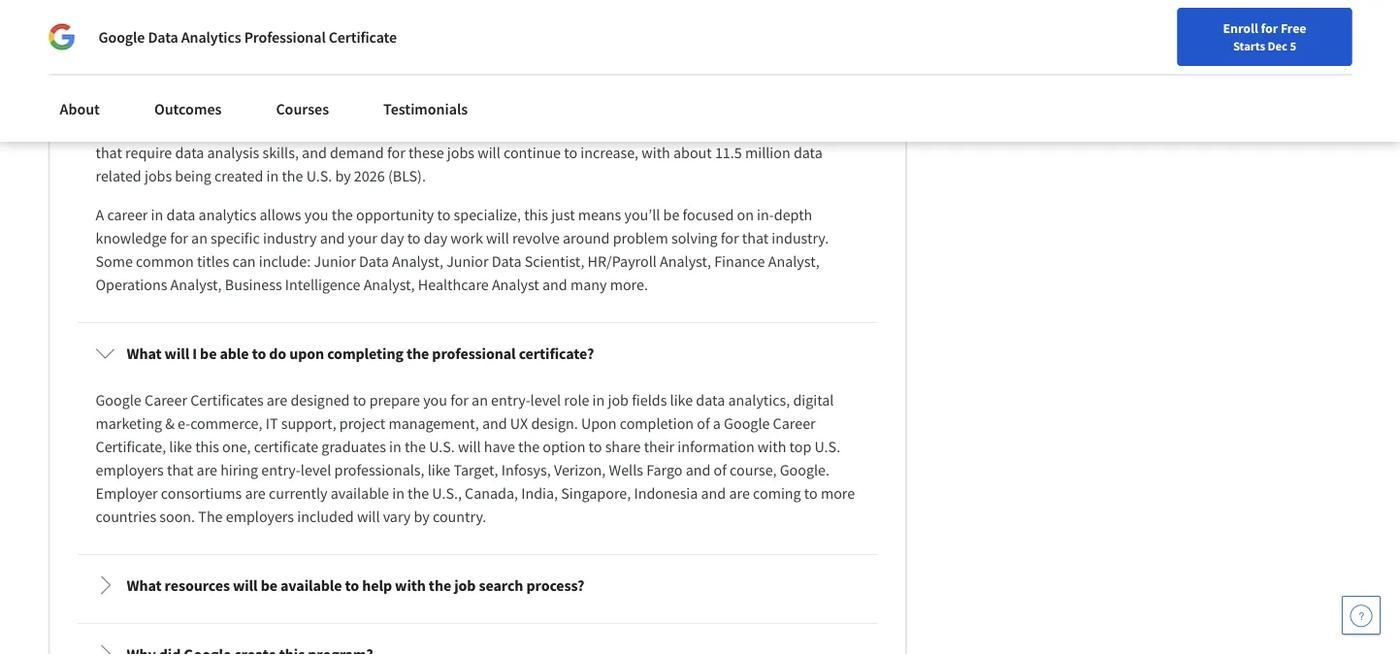 Task type: describe. For each thing, give the bounding box(es) containing it.
professionals,
[[334, 460, 425, 480]]

are up consortiums
[[197, 460, 217, 480]]

share
[[605, 437, 641, 457]]

about
[[673, 143, 712, 162]]

one
[[96, 73, 122, 93]]

the inside "dropdown button"
[[429, 576, 451, 595]]

coursera image
[[23, 55, 147, 86]]

analytics
[[181, 27, 241, 47]]

1 horizontal spatial entry-
[[491, 391, 530, 410]]

industry
[[263, 228, 317, 248]]

ability
[[146, 96, 186, 116]]

what for what will i be able to do upon completing the professional certificate?
[[127, 344, 162, 363]]

are down course,
[[729, 484, 750, 503]]

u.s. inside one of the most exciting parts of being a data analyst is the number of opportunities available. nearly every company has the ability to collect data, and the amount of data is growing larger and larger. this has led to a higher demand for employees who can organize and analyze data to unearth insights. organizations have trouble recruiting for positions that require data analysis skills, and demand for these jobs will continue to increase, with about 11.5 million data related jobs being created in the u.s. by 2026 (bls).
[[306, 166, 332, 186]]

created
[[215, 166, 263, 186]]

in up professionals, at the left bottom
[[389, 437, 402, 457]]

1 vertical spatial like
[[169, 437, 192, 457]]

analytics,
[[728, 391, 790, 410]]

a inside google career certificates are designed to prepare you for an entry-level role in job fields like data analytics, digital marketing & e-commerce, it support, project management, and ux design. upon completion of a google career certificate, like this one, certificate graduates in the u.s. will have the option to share their information with top u.s. employers that are hiring entry-level professionals, like target, infosys, verizon, wells fargo and of course, google. employer consortiums are currently available in the u.s., canada, india, singapore, indonesia and are coming to more countries soon. the employers included will vary by country.
[[713, 414, 721, 433]]

available inside "dropdown button"
[[280, 576, 342, 595]]

0 vertical spatial demand
[[777, 96, 831, 116]]

0 vertical spatial level
[[530, 391, 561, 410]]

show notifications image
[[1138, 63, 1162, 86]]

specialize,
[[454, 205, 521, 225]]

with inside "dropdown button"
[[395, 576, 426, 595]]

certificate
[[254, 437, 318, 457]]

number
[[478, 73, 529, 93]]

in up vary
[[392, 484, 405, 503]]

of right one
[[125, 73, 138, 93]]

support,
[[281, 414, 336, 433]]

for?
[[384, 27, 410, 46]]

1 vertical spatial a
[[721, 96, 729, 116]]

marketing
[[96, 414, 162, 433]]

data down who
[[175, 143, 204, 162]]

data,
[[252, 96, 285, 116]]

organize
[[227, 120, 282, 139]]

1 vertical spatial employers
[[226, 507, 294, 526]]

project
[[339, 414, 385, 433]]

the up infosys,
[[518, 437, 540, 457]]

trouble
[[653, 120, 701, 139]]

1 vertical spatial demand
[[330, 143, 384, 162]]

free
[[1281, 19, 1307, 37]]

find your new career link
[[852, 58, 993, 82]]

for inside google career certificates are designed to prepare you for an entry-level role in job fields like data analytics, digital marketing & e-commerce, it support, project management, and ux design. upon completion of a google career certificate, like this one, certificate graduates in the u.s. will have the option to share their information with top u.s. employers that are hiring entry-level professionals, like target, infosys, verizon, wells fargo and of course, google. employer consortiums are currently available in the u.s., canada, india, singapore, indonesia and are coming to more countries soon. the employers included will vary by country.
[[450, 391, 469, 410]]

2 day from the left
[[424, 228, 448, 248]]

you'll
[[624, 205, 660, 225]]

0 vertical spatial employers
[[96, 460, 164, 480]]

does
[[202, 27, 234, 46]]

for up million at the top right of page
[[770, 120, 788, 139]]

analyst, down solving
[[660, 252, 711, 271]]

1 horizontal spatial like
[[428, 460, 451, 480]]

of down information
[[714, 460, 727, 480]]

have inside google career certificates are designed to prepare you for an entry-level role in job fields like data analytics, digital marketing & e-commerce, it support, project management, and ux design. upon completion of a google career certificate, like this one, certificate graduates in the u.s. will have the option to share their information with top u.s. employers that are hiring entry-level professionals, like target, infosys, verizon, wells fargo and of course, google. employer consortiums are currently available in the u.s., canada, india, singapore, indonesia and are coming to more countries soon. the employers included will vary by country.
[[484, 437, 515, 457]]

amount
[[341, 96, 392, 116]]

1 junior from the left
[[314, 252, 356, 271]]

a
[[96, 205, 104, 225]]

dec
[[1268, 38, 1288, 53]]

some
[[96, 252, 133, 271]]

able
[[220, 344, 249, 363]]

healthcare
[[418, 275, 489, 294]]

are down hiring
[[245, 484, 266, 503]]

more.
[[610, 275, 648, 294]]

positions
[[791, 120, 851, 139]]

focused
[[683, 205, 734, 225]]

testimonials link
[[372, 87, 480, 130]]

will up "target,"
[[458, 437, 481, 457]]

country.
[[433, 507, 486, 526]]

what will i be able to do upon completing the professional certificate?
[[127, 344, 594, 363]]

specific
[[211, 228, 260, 248]]

data down the analyst in the top left of the page
[[411, 96, 440, 116]]

the up the "growing"
[[453, 73, 475, 93]]

around
[[563, 228, 610, 248]]

vary
[[383, 507, 411, 526]]

outcomes link
[[143, 87, 233, 130]]

one of the most exciting parts of being a data analyst is the number of opportunities available. nearly every company has the ability to collect data, and the amount of data is growing larger and larger. this has led to a higher demand for employees who can organize and analyze data to unearth insights. organizations have trouble recruiting for positions that require data analysis skills, and demand for these jobs will continue to increase, with about 11.5 million data related jobs being created in the u.s. by 2026 (bls).
[[96, 73, 855, 186]]

hiring
[[220, 460, 258, 480]]

the down skills,
[[282, 166, 303, 186]]

in-
[[757, 205, 774, 225]]

to inside dropdown button
[[252, 344, 266, 363]]

2 horizontal spatial data
[[492, 252, 522, 271]]

employer
[[96, 484, 158, 503]]

growing
[[457, 96, 509, 116]]

find
[[862, 61, 887, 79]]

analyst, left healthcare
[[364, 275, 415, 294]]

the inside a career in data analytics allows you the opportunity to specialize, this just means you'll be focused on in-depth knowledge for an specific industry and your day to day work will revolve around problem solving for that industry. some common titles can include: junior data analyst, junior data scientist, hr/payroll analyst, finance analyst, operations analyst, business intelligence analyst, healthcare analyst and many more.
[[332, 205, 353, 225]]

this inside a career in data analytics allows you the opportunity to specialize, this just means you'll be focused on in-depth knowledge for an specific industry and your day to day work will revolve around problem solving for that industry. some common titles can include: junior data analyst, junior data scientist, hr/payroll analyst, finance analyst, operations analyst, business intelligence analyst, healthcare analyst and many more.
[[524, 205, 548, 225]]

ux
[[510, 414, 528, 433]]

operations
[[96, 275, 167, 294]]

1 vertical spatial jobs
[[447, 143, 474, 162]]

most
[[166, 73, 198, 93]]

for up positions
[[834, 96, 852, 116]]

verizon,
[[554, 460, 606, 480]]

google image
[[48, 23, 75, 50]]

in inside one of the most exciting parts of being a data analyst is the number of opportunities available. nearly every company has the ability to collect data, and the amount of data is growing larger and larger. this has led to a higher demand for employees who can organize and analyze data to unearth insights. organizations have trouble recruiting for positions that require data analysis skills, and demand for these jobs will continue to increase, with about 11.5 million data related jobs being created in the u.s. by 2026 (bls).
[[266, 166, 279, 186]]

1 has from the left
[[96, 96, 118, 116]]

a career in data analytics allows you the opportunity to specialize, this just means you'll be focused on in-depth knowledge for an specific industry and your day to day work will revolve around problem solving for that industry. some common titles can include: junior data analyst, junior data scientist, hr/payroll analyst, finance analyst, operations analyst, business intelligence analyst, healthcare analyst and many more.
[[96, 205, 832, 294]]

designed
[[291, 391, 350, 410]]

in inside a career in data analytics allows you the opportunity to specialize, this just means you'll be focused on in-depth knowledge for an specific industry and your day to day work will revolve around problem solving for that industry. some common titles can include: junior data analyst, junior data scientist, hr/payroll analyst, finance analyst, operations analyst, business intelligence analyst, healthcare analyst and many more.
[[151, 205, 163, 225]]

include:
[[259, 252, 311, 271]]

will inside dropdown button
[[165, 344, 189, 363]]

million
[[745, 143, 791, 162]]

for up 'finance'
[[721, 228, 739, 248]]

larger
[[512, 96, 550, 116]]

that inside google career certificates are designed to prepare you for an entry-level role in job fields like data analytics, digital marketing & e-commerce, it support, project management, and ux design. upon completion of a google career certificate, like this one, certificate graduates in the u.s. will have the option to share their information with top u.s. employers that are hiring entry-level professionals, like target, infosys, verizon, wells fargo and of course, google. employer consortiums are currently available in the u.s., canada, india, singapore, indonesia and are coming to more countries soon. the employers included will vary by country.
[[167, 460, 193, 480]]

infosys,
[[501, 460, 551, 480]]

google for google data analytics professional certificate
[[98, 27, 145, 47]]

your inside a career in data analytics allows you the opportunity to specialize, this just means you'll be focused on in-depth knowledge for an specific industry and your day to day work will revolve around problem solving for that industry. some common titles can include: junior data analyst, junior data scientist, hr/payroll analyst, finance analyst, operations analyst, business intelligence analyst, healthcare analyst and many more.
[[348, 228, 377, 248]]

available inside google career certificates are designed to prepare you for an entry-level role in job fields like data analytics, digital marketing & e-commerce, it support, project management, and ux design. upon completion of a google career certificate, like this one, certificate graduates in the u.s. will have the option to share their information with top u.s. employers that are hiring entry-level professionals, like target, infosys, verizon, wells fargo and of course, google. employer consortiums are currently available in the u.s., canada, india, singapore, indonesia and are coming to more countries soon. the employers included will vary by country.
[[331, 484, 389, 503]]

0 vertical spatial is
[[440, 73, 450, 93]]

that inside a career in data analytics allows you the opportunity to specialize, this just means you'll be focused on in-depth knowledge for an specific industry and your day to day work will revolve around problem solving for that industry. some common titles can include: junior data analyst, junior data scientist, hr/payroll analyst, finance analyst, operations analyst, business intelligence analyst, healthcare analyst and many more.
[[742, 228, 769, 248]]

will inside a career in data analytics allows you the opportunity to specialize, this just means you'll be focused on in-depth knowledge for an specific industry and your day to day work will revolve around problem solving for that industry. some common titles can include: junior data analyst, junior data scientist, hr/payroll analyst, finance analyst, operations analyst, business intelligence analyst, healthcare analyst and many more.
[[486, 228, 509, 248]]

course,
[[730, 460, 777, 480]]

nearly
[[706, 73, 748, 93]]

of down the analyst in the top left of the page
[[395, 96, 408, 116]]

about
[[60, 99, 100, 118]]

the up employees
[[121, 96, 143, 116]]

1 vertical spatial being
[[175, 166, 211, 186]]

the down management,
[[405, 437, 426, 457]]

2 vertical spatial career
[[773, 414, 816, 433]]

many
[[570, 275, 607, 294]]

continue
[[504, 143, 561, 162]]

of up larger
[[533, 73, 546, 93]]

of up courses
[[292, 73, 305, 93]]

the up the analyze
[[316, 96, 338, 116]]

revolve
[[512, 228, 560, 248]]

data inside a career in data analytics allows you the opportunity to specialize, this just means you'll be focused on in-depth knowledge for an specific industry and your day to day work will revolve around problem solving for that industry. some common titles can include: junior data analyst, junior data scientist, hr/payroll analyst, finance analyst, operations analyst, business intelligence analyst, healthcare analyst and many more.
[[166, 205, 195, 225]]

coming
[[753, 484, 801, 503]]

job inside what resources will be available to help with the job search process? "dropdown button"
[[454, 576, 476, 595]]

are up it
[[267, 391, 287, 410]]

can inside a career in data analytics allows you the opportunity to specialize, this just means you'll be focused on in-depth knowledge for an specific industry and your day to day work will revolve around problem solving for that industry. some common titles can include: junior data analyst, junior data scientist, hr/payroll analyst, finance analyst, operations analyst, business intelligence analyst, healthcare analyst and many more.
[[232, 252, 256, 271]]

that inside one of the most exciting parts of being a data analyst is the number of opportunities available. nearly every company has the ability to collect data, and the amount of data is growing larger and larger. this has led to a higher demand for employees who can organize and analyze data to unearth insights. organizations have trouble recruiting for positions that require data analysis skills, and demand for these jobs will continue to increase, with about 11.5 million data related jobs being created in the u.s. by 2026 (bls).
[[96, 143, 122, 162]]

available.
[[640, 73, 703, 93]]

analyst
[[390, 73, 437, 93]]

require
[[125, 143, 172, 162]]

can inside one of the most exciting parts of being a data analyst is the number of opportunities available. nearly every company has the ability to collect data, and the amount of data is growing larger and larger. this has led to a higher demand for employees who can organize and analyze data to unearth insights. organizations have trouble recruiting for positions that require data analysis skills, and demand for these jobs will continue to increase, with about 11.5 million data related jobs being created in the u.s. by 2026 (bls).
[[200, 120, 224, 139]]

countries
[[96, 507, 156, 526]]

with inside one of the most exciting parts of being a data analyst is the number of opportunities available. nearly every company has the ability to collect data, and the amount of data is growing larger and larger. this has led to a higher demand for employees who can organize and analyze data to unearth insights. organizations have trouble recruiting for positions that require data analysis skills, and demand for these jobs will continue to increase, with about 11.5 million data related jobs being created in the u.s. by 2026 (bls).
[[642, 143, 670, 162]]

to down organizations
[[564, 143, 578, 162]]

work
[[451, 228, 483, 248]]

for up common
[[170, 228, 188, 248]]

consortiums
[[161, 484, 242, 503]]

for inside the enroll for free starts dec 5
[[1261, 19, 1278, 37]]

to up project
[[353, 391, 366, 410]]

what resources will be available to help with the job search process? button
[[80, 558, 875, 613]]

on
[[737, 205, 754, 225]]

1 vertical spatial level
[[301, 460, 331, 480]]

1 day from the left
[[380, 228, 404, 248]]

finance
[[714, 252, 765, 271]]

job inside google career certificates are designed to prepare you for an entry-level role in job fields like data analytics, digital marketing & e-commerce, it support, project management, and ux design. upon completion of a google career certificate, like this one, certificate graduates in the u.s. will have the option to share their information with top u.s. employers that are hiring entry-level professionals, like target, infosys, verizon, wells fargo and of course, google. employer consortiums are currently available in the u.s., canada, india, singapore, indonesia and are coming to more countries soon. the employers included will vary by country.
[[608, 391, 629, 410]]

who
[[169, 120, 197, 139]]

every
[[751, 73, 787, 93]]

2 vertical spatial google
[[724, 414, 770, 433]]

be for what will i be able to do upon completing the professional certificate?
[[200, 344, 217, 363]]

english
[[1028, 61, 1075, 80]]



Task type: locate. For each thing, give the bounding box(es) containing it.
analyst, down industry. at the top of the page
[[768, 252, 820, 271]]

organizations
[[526, 120, 616, 139]]

2 horizontal spatial like
[[670, 391, 693, 410]]

0 horizontal spatial have
[[484, 437, 515, 457]]

2 horizontal spatial a
[[721, 96, 729, 116]]

allows
[[260, 205, 301, 225]]

0 horizontal spatial junior
[[314, 252, 356, 271]]

have inside one of the most exciting parts of being a data analyst is the number of opportunities available. nearly every company has the ability to collect data, and the amount of data is growing larger and larger. this has led to a higher demand for employees who can organize and analyze data to unearth insights. organizations have trouble recruiting for positions that require data analysis skills, and demand for these jobs will continue to increase, with about 11.5 million data related jobs being created in the u.s. by 2026 (bls).
[[619, 120, 650, 139]]

employers
[[96, 460, 164, 480], [226, 507, 294, 526]]

be inside dropdown button
[[200, 344, 217, 363]]

will down specialize,
[[486, 228, 509, 248]]

completion
[[620, 414, 694, 433]]

1 vertical spatial is
[[443, 96, 454, 116]]

career
[[107, 205, 148, 225]]

be for what resources will be available to help with the job search process?
[[261, 576, 277, 595]]

level up design.
[[530, 391, 561, 410]]

entry- up ux
[[491, 391, 530, 410]]

0 horizontal spatial an
[[191, 228, 208, 248]]

an inside google career certificates are designed to prepare you for an entry-level role in job fields like data analytics, digital marketing & e-commerce, it support, project management, and ux design. upon completion of a google career certificate, like this one, certificate graduates in the u.s. will have the option to share their information with top u.s. employers that are hiring entry-level professionals, like target, infosys, verizon, wells fargo and of course, google. employer consortiums are currently available in the u.s., canada, india, singapore, indonesia and are coming to more countries soon. the employers included will vary by country.
[[472, 391, 488, 410]]

employers down certificate,
[[96, 460, 164, 480]]

what resources will be available to help with the job search process?
[[127, 576, 585, 595]]

11.5
[[715, 143, 742, 162]]

what inside "dropdown button"
[[127, 576, 162, 595]]

career right new
[[946, 61, 983, 79]]

to down opportunity
[[407, 228, 421, 248]]

for individuals
[[31, 10, 129, 29]]

to right led
[[705, 96, 718, 116]]

google data analytics professional certificate
[[98, 27, 397, 47]]

what
[[127, 344, 162, 363], [127, 576, 162, 595]]

1 vertical spatial can
[[232, 252, 256, 271]]

0 vertical spatial jobs
[[171, 27, 199, 46]]

to down upon
[[589, 437, 602, 457]]

will left "i"
[[165, 344, 189, 363]]

data left analytics
[[166, 205, 195, 225]]

1 horizontal spatial demand
[[777, 96, 831, 116]]

be inside "dropdown button"
[[261, 576, 277, 595]]

1 vertical spatial that
[[742, 228, 769, 248]]

google career certificates are designed to prepare you for an entry-level role in job fields like data analytics, digital marketing & e-commerce, it support, project management, and ux design. upon completion of a google career certificate, like this one, certificate graduates in the u.s. will have the option to share their information with top u.s. employers that are hiring entry-level professionals, like target, infosys, verizon, wells fargo and of course, google. employer consortiums are currently available in the u.s., canada, india, singapore, indonesia and are coming to more countries soon. the employers included will vary by country.
[[96, 391, 858, 526]]

1 vertical spatial with
[[758, 437, 786, 457]]

your
[[889, 61, 915, 79], [348, 228, 377, 248]]

the left opportunity
[[332, 205, 353, 225]]

1 vertical spatial available
[[280, 576, 342, 595]]

the up ability
[[141, 73, 163, 93]]

1 vertical spatial job
[[454, 576, 476, 595]]

1 horizontal spatial can
[[232, 252, 256, 271]]

day
[[380, 228, 404, 248], [424, 228, 448, 248]]

employers down currently
[[226, 507, 294, 526]]

program
[[266, 27, 324, 46]]

0 horizontal spatial job
[[454, 576, 476, 595]]

prepare left for?
[[327, 27, 381, 46]]

an inside a career in data analytics allows you the opportunity to specialize, this just means you'll be focused on in-depth knowledge for an specific industry and your day to day work will revolve around problem solving for that industry. some common titles can include: junior data analyst, junior data scientist, hr/payroll analyst, finance analyst, operations analyst, business intelligence analyst, healthcare analyst and many more.
[[191, 228, 208, 248]]

courses
[[276, 99, 329, 118]]

job
[[608, 391, 629, 410], [454, 576, 476, 595]]

has down one
[[96, 96, 118, 116]]

included
[[297, 507, 354, 526]]

1 vertical spatial career
[[145, 391, 187, 410]]

prepare up project
[[369, 391, 420, 410]]

1 what from the top
[[127, 344, 162, 363]]

the
[[141, 73, 163, 93], [453, 73, 475, 93], [121, 96, 143, 116], [316, 96, 338, 116], [282, 166, 303, 186], [332, 205, 353, 225], [407, 344, 429, 363], [405, 437, 426, 457], [518, 437, 540, 457], [408, 484, 429, 503], [429, 576, 451, 595]]

list item
[[77, 0, 878, 6]]

upon
[[581, 414, 617, 433]]

like down the e- in the bottom of the page
[[169, 437, 192, 457]]

0 vertical spatial that
[[96, 143, 122, 162]]

0 horizontal spatial career
[[145, 391, 187, 410]]

will left vary
[[357, 507, 380, 526]]

data down positions
[[794, 143, 823, 162]]

resources
[[165, 576, 230, 595]]

exciting
[[202, 73, 252, 93]]

2 vertical spatial this
[[195, 437, 219, 457]]

0 vertical spatial entry-
[[491, 391, 530, 410]]

1 horizontal spatial career
[[773, 414, 816, 433]]

career up top
[[773, 414, 816, 433]]

collect
[[206, 96, 249, 116]]

is
[[440, 73, 450, 93], [443, 96, 454, 116]]

1 horizontal spatial day
[[424, 228, 448, 248]]

0 horizontal spatial by
[[335, 166, 351, 186]]

currently
[[269, 484, 328, 503]]

enroll for free starts dec 5
[[1223, 19, 1307, 53]]

2 horizontal spatial that
[[742, 228, 769, 248]]

u.s. right top
[[815, 437, 841, 457]]

available left help
[[280, 576, 342, 595]]

2 vertical spatial a
[[713, 414, 721, 433]]

certificate?
[[519, 344, 594, 363]]

1 vertical spatial be
[[200, 344, 217, 363]]

0 vertical spatial this
[[237, 27, 263, 46]]

graduates
[[322, 437, 386, 457]]

0 vertical spatial being
[[308, 73, 344, 93]]

have
[[619, 120, 650, 139], [484, 437, 515, 457]]

1 vertical spatial google
[[96, 391, 141, 410]]

0 vertical spatial an
[[191, 228, 208, 248]]

by inside one of the most exciting parts of being a data analyst is the number of opportunities available. nearly every company has the ability to collect data, and the amount of data is growing larger and larger. this has led to a higher demand for employees who can organize and analyze data to unearth insights. organizations have trouble recruiting for positions that require data analysis skills, and demand for these jobs will continue to increase, with about 11.5 million data related jobs being created in the u.s. by 2026 (bls).
[[335, 166, 351, 186]]

0 horizontal spatial you
[[304, 205, 329, 225]]

analyze
[[313, 120, 363, 139]]

1 horizontal spatial junior
[[447, 252, 489, 271]]

job up upon
[[608, 391, 629, 410]]

has down available.
[[655, 96, 678, 116]]

will inside one of the most exciting parts of being a data analyst is the number of opportunities available. nearly every company has the ability to collect data, and the amount of data is growing larger and larger. this has led to a higher demand for employees who can organize and analyze data to unearth insights. organizations have trouble recruiting for positions that require data analysis skills, and demand for these jobs will continue to increase, with about 11.5 million data related jobs being created in the u.s. by 2026 (bls).
[[478, 143, 500, 162]]

0 horizontal spatial data
[[148, 27, 178, 47]]

you inside google career certificates are designed to prepare you for an entry-level role in job fields like data analytics, digital marketing & e-commerce, it support, project management, and ux design. upon completion of a google career certificate, like this one, certificate graduates in the u.s. will have the option to share their information with top u.s. employers that are hiring entry-level professionals, like target, infosys, verizon, wells fargo and of course, google. employer consortiums are currently available in the u.s., canada, india, singapore, indonesia and are coming to more countries soon. the employers included will vary by country.
[[423, 391, 447, 410]]

2 horizontal spatial career
[[946, 61, 983, 79]]

the right completing
[[407, 344, 429, 363]]

e-
[[178, 414, 190, 433]]

industry.
[[772, 228, 829, 248]]

0 vertical spatial be
[[663, 205, 680, 225]]

means
[[578, 205, 621, 225]]

available down professionals, at the left bottom
[[331, 484, 389, 503]]

0 horizontal spatial a
[[347, 73, 355, 93]]

0 horizontal spatial be
[[200, 344, 217, 363]]

in down skills,
[[266, 166, 279, 186]]

fields
[[632, 391, 667, 410]]

by left 2026
[[335, 166, 351, 186]]

recruiting
[[704, 120, 767, 139]]

2 what from the top
[[127, 576, 162, 595]]

by inside google career certificates are designed to prepare you for an entry-level role in job fields like data analytics, digital marketing & e-commerce, it support, project management, and ux design. upon completion of a google career certificate, like this one, certificate graduates in the u.s. will have the option to share their information with top u.s. employers that are hiring entry-level professionals, like target, infosys, verizon, wells fargo and of course, google. employer consortiums are currently available in the u.s., canada, india, singapore, indonesia and are coming to more countries soon. the employers included will vary by country.
[[414, 507, 430, 526]]

0 vertical spatial prepare
[[327, 27, 381, 46]]

1 vertical spatial have
[[484, 437, 515, 457]]

can down specific
[[232, 252, 256, 271]]

0 vertical spatial available
[[331, 484, 389, 503]]

have down ux
[[484, 437, 515, 457]]

to down google.
[[804, 484, 818, 503]]

certificate
[[329, 27, 397, 47]]

0 vertical spatial with
[[642, 143, 670, 162]]

will inside "dropdown button"
[[233, 576, 258, 595]]

with left top
[[758, 437, 786, 457]]

google up marketing
[[96, 391, 141, 410]]

0 vertical spatial you
[[304, 205, 329, 225]]

being left "created"
[[175, 166, 211, 186]]

u.s. down management,
[[429, 437, 455, 457]]

0 vertical spatial what
[[127, 344, 162, 363]]

the inside dropdown button
[[407, 344, 429, 363]]

it
[[266, 414, 278, 433]]

you up industry
[[304, 205, 329, 225]]

0 vertical spatial google
[[98, 27, 145, 47]]

0 vertical spatial have
[[619, 120, 650, 139]]

have down the this
[[619, 120, 650, 139]]

jobs inside dropdown button
[[171, 27, 199, 46]]

to inside "dropdown button"
[[345, 576, 359, 595]]

an up titles
[[191, 228, 208, 248]]

digital
[[793, 391, 834, 410]]

1 horizontal spatial a
[[713, 414, 721, 433]]

knowledge
[[96, 228, 167, 248]]

of
[[125, 73, 138, 93], [292, 73, 305, 93], [533, 73, 546, 93], [395, 96, 408, 116], [697, 414, 710, 433], [714, 460, 727, 480]]

0 horizontal spatial u.s.
[[306, 166, 332, 186]]

demand up 2026
[[330, 143, 384, 162]]

data left analytics
[[148, 27, 178, 47]]

2 junior from the left
[[447, 252, 489, 271]]

that up consortiums
[[167, 460, 193, 480]]

1 horizontal spatial have
[[619, 120, 650, 139]]

data up amount
[[358, 73, 387, 93]]

1 vertical spatial prepare
[[369, 391, 420, 410]]

1 horizontal spatial data
[[359, 252, 389, 271]]

2 has from the left
[[655, 96, 678, 116]]

prepare inside google career certificates are designed to prepare you for an entry-level role in job fields like data analytics, digital marketing & e-commerce, it support, project management, and ux design. upon completion of a google career certificate, like this one, certificate graduates in the u.s. will have the option to share their information with top u.s. employers that are hiring entry-level professionals, like target, infosys, verizon, wells fargo and of course, google. employer consortiums are currently available in the u.s., canada, india, singapore, indonesia and are coming to more countries soon. the employers included will vary by country.
[[369, 391, 420, 410]]

analyst, down titles
[[170, 275, 222, 294]]

1 horizontal spatial being
[[308, 73, 344, 93]]

what for what resources will be available to help with the job search process?
[[127, 576, 162, 595]]

find your new career
[[862, 61, 983, 79]]

these
[[408, 143, 444, 162]]

data up information
[[696, 391, 725, 410]]

analyst,
[[392, 252, 443, 271], [660, 252, 711, 271], [768, 252, 820, 271], [170, 275, 222, 294], [364, 275, 415, 294]]

google up one
[[98, 27, 145, 47]]

1 vertical spatial by
[[414, 507, 430, 526]]

for up management,
[[450, 391, 469, 410]]

opens in a new tab image
[[268, 648, 283, 654]]

0 horizontal spatial employers
[[96, 460, 164, 480]]

in right "career"
[[151, 205, 163, 225]]

google down "analytics,"
[[724, 414, 770, 433]]

0 horizontal spatial day
[[380, 228, 404, 248]]

and
[[288, 96, 313, 116], [553, 96, 578, 116], [285, 120, 310, 139], [302, 143, 327, 162], [320, 228, 345, 248], [542, 275, 567, 294], [482, 414, 507, 433], [686, 460, 711, 480], [701, 484, 726, 503]]

0 horizontal spatial has
[[96, 96, 118, 116]]

you inside a career in data analytics allows you the opportunity to specialize, this just means you'll be focused on in-depth knowledge for an specific industry and your day to day work will revolve around problem solving for that industry. some common titles can include: junior data analyst, junior data scientist, hr/payroll analyst, finance analyst, operations analyst, business intelligence analyst, healthcare analyst and many more.
[[304, 205, 329, 225]]

process?
[[526, 576, 585, 595]]

to up who
[[190, 96, 203, 116]]

i
[[192, 344, 197, 363]]

1 horizontal spatial be
[[261, 576, 277, 595]]

data
[[358, 73, 387, 93], [411, 96, 440, 116], [366, 120, 395, 139], [175, 143, 204, 162], [794, 143, 823, 162], [166, 205, 195, 225], [696, 391, 725, 410]]

jobs down unearth
[[447, 143, 474, 162]]

1 horizontal spatial u.s.
[[429, 437, 455, 457]]

in right role
[[593, 391, 605, 410]]

will down insights. at the left top of page
[[478, 143, 500, 162]]

day down opportunity
[[380, 228, 404, 248]]

0 horizontal spatial being
[[175, 166, 211, 186]]

professional
[[244, 27, 326, 47]]

more
[[821, 484, 855, 503]]

be inside a career in data analytics allows you the opportunity to specialize, this just means you'll be focused on in-depth knowledge for an specific industry and your day to day work will revolve around problem solving for that industry. some common titles can include: junior data analyst, junior data scientist, hr/payroll analyst, finance analyst, operations analyst, business intelligence analyst, healthcare analyst and many more.
[[663, 205, 680, 225]]

5
[[1290, 38, 1297, 53]]

0 vertical spatial can
[[200, 120, 224, 139]]

your down opportunity
[[348, 228, 377, 248]]

None search field
[[277, 51, 597, 90]]

2 vertical spatial with
[[395, 576, 426, 595]]

demand down the company on the top
[[777, 96, 831, 116]]

0 vertical spatial your
[[889, 61, 915, 79]]

company
[[790, 73, 850, 93]]

led
[[681, 96, 702, 116]]

jobs down require
[[145, 166, 172, 186]]

0 horizontal spatial level
[[301, 460, 331, 480]]

your right find
[[889, 61, 915, 79]]

0 horizontal spatial like
[[169, 437, 192, 457]]

that down on
[[742, 228, 769, 248]]

opportunity
[[356, 205, 434, 225]]

business
[[225, 275, 282, 294]]

by right vary
[[414, 507, 430, 526]]

1 horizontal spatial your
[[889, 61, 915, 79]]

1 horizontal spatial this
[[237, 27, 263, 46]]

be up the opens in a new tab icon
[[261, 576, 277, 595]]

0 horizontal spatial demand
[[330, 143, 384, 162]]

0 vertical spatial like
[[670, 391, 693, 410]]

1 horizontal spatial by
[[414, 507, 430, 526]]

level up currently
[[301, 460, 331, 480]]

1 horizontal spatial has
[[655, 96, 678, 116]]

what left resources
[[127, 576, 162, 595]]

unearth
[[414, 120, 466, 139]]

will right resources
[[233, 576, 258, 595]]

solving
[[671, 228, 718, 248]]

for up (bls).
[[387, 143, 405, 162]]

role
[[564, 391, 589, 410]]

a up information
[[713, 414, 721, 433]]

2 vertical spatial that
[[167, 460, 193, 480]]

2 vertical spatial like
[[428, 460, 451, 480]]

2 horizontal spatial this
[[524, 205, 548, 225]]

2 horizontal spatial with
[[758, 437, 786, 457]]

be right you'll
[[663, 205, 680, 225]]

0 vertical spatial career
[[946, 61, 983, 79]]

1 horizontal spatial job
[[608, 391, 629, 410]]

0 horizontal spatial that
[[96, 143, 122, 162]]

can down collect
[[200, 120, 224, 139]]

what left "i"
[[127, 344, 162, 363]]

that up related
[[96, 143, 122, 162]]

related
[[96, 166, 141, 186]]

will
[[478, 143, 500, 162], [486, 228, 509, 248], [165, 344, 189, 363], [458, 437, 481, 457], [357, 507, 380, 526], [233, 576, 258, 595]]

career
[[946, 61, 983, 79], [145, 391, 187, 410], [773, 414, 816, 433]]

1 vertical spatial entry-
[[261, 460, 301, 480]]

with inside google career certificates are designed to prepare you for an entry-level role in job fields like data analytics, digital marketing & e-commerce, it support, project management, and ux design. upon completion of a google career certificate, like this one, certificate graduates in the u.s. will have the option to share their information with top u.s. employers that are hiring entry-level professionals, like target, infosys, verizon, wells fargo and of course, google. employer consortiums are currently available in the u.s., canada, india, singapore, indonesia and are coming to more countries soon. the employers included will vary by country.
[[758, 437, 786, 457]]

this right does
[[237, 27, 263, 46]]

insights.
[[469, 120, 523, 139]]

0 horizontal spatial entry-
[[261, 460, 301, 480]]

data down opportunity
[[359, 252, 389, 271]]

1 horizontal spatial that
[[167, 460, 193, 480]]

0 vertical spatial a
[[347, 73, 355, 93]]

1 vertical spatial you
[[423, 391, 447, 410]]

this inside google career certificates are designed to prepare you for an entry-level role in job fields like data analytics, digital marketing & e-commerce, it support, project management, and ux design. upon completion of a google career certificate, like this one, certificate graduates in the u.s. will have the option to share their information with top u.s. employers that are hiring entry-level professionals, like target, infosys, verizon, wells fargo and of course, google. employer consortiums are currently available in the u.s., canada, india, singapore, indonesia and are coming to more countries soon. the employers included will vary by country.
[[195, 437, 219, 457]]

analysis
[[207, 143, 259, 162]]

1 horizontal spatial an
[[472, 391, 488, 410]]

the left u.s.,
[[408, 484, 429, 503]]

canada,
[[465, 484, 518, 503]]

english button
[[993, 39, 1110, 102]]

1 horizontal spatial you
[[423, 391, 447, 410]]

of up information
[[697, 414, 710, 433]]

help center image
[[1350, 604, 1373, 627]]

data inside google career certificates are designed to prepare you for an entry-level role in job fields like data analytics, digital marketing & e-commerce, it support, project management, and ux design. upon completion of a google career certificate, like this one, certificate graduates in the u.s. will have the option to share their information with top u.s. employers that are hiring entry-level professionals, like target, infosys, verizon, wells fargo and of course, google. employer consortiums are currently available in the u.s., canada, india, singapore, indonesia and are coming to more countries soon. the employers included will vary by country.
[[696, 391, 725, 410]]

information
[[678, 437, 755, 457]]

data down amount
[[366, 120, 395, 139]]

to up work
[[437, 205, 451, 225]]

upon
[[289, 344, 324, 363]]

google for google career certificates are designed to prepare you for an entry-level role in job fields like data analytics, digital marketing & e-commerce, it support, project management, and ux design. upon completion of a google career certificate, like this one, certificate graduates in the u.s. will have the option to share their information with top u.s. employers that are hiring entry-level professionals, like target, infosys, verizon, wells fargo and of course, google. employer consortiums are currently available in the u.s., canada, india, singapore, indonesia and are coming to more countries soon. the employers included will vary by country.
[[96, 391, 141, 410]]

scientist,
[[525, 252, 585, 271]]

level
[[530, 391, 561, 410], [301, 460, 331, 480]]

1 horizontal spatial with
[[642, 143, 670, 162]]

0 horizontal spatial this
[[195, 437, 219, 457]]

entry- down certificate
[[261, 460, 301, 480]]

prepare inside dropdown button
[[327, 27, 381, 46]]

testimonials
[[383, 99, 468, 118]]

&
[[165, 414, 175, 433]]

1 vertical spatial this
[[524, 205, 548, 225]]

0 vertical spatial by
[[335, 166, 351, 186]]

the
[[198, 507, 223, 526]]

being up courses
[[308, 73, 344, 93]]

target,
[[454, 460, 498, 480]]

indonesia
[[634, 484, 698, 503]]

2 vertical spatial jobs
[[145, 166, 172, 186]]

analyst, up healthcare
[[392, 252, 443, 271]]

entry-
[[491, 391, 530, 410], [261, 460, 301, 480]]

can
[[200, 120, 224, 139], [232, 252, 256, 271]]

what inside dropdown button
[[127, 344, 162, 363]]

do
[[269, 344, 286, 363]]

junior up intelligence
[[314, 252, 356, 271]]

2 horizontal spatial u.s.
[[815, 437, 841, 457]]

this inside dropdown button
[[237, 27, 263, 46]]

an
[[191, 228, 208, 248], [472, 391, 488, 410]]

data
[[148, 27, 178, 47], [359, 252, 389, 271], [492, 252, 522, 271]]

to down testimonials on the left top of page
[[398, 120, 411, 139]]

0 horizontal spatial with
[[395, 576, 426, 595]]



Task type: vqa. For each thing, say whether or not it's contained in the screenshot.
Networks
no



